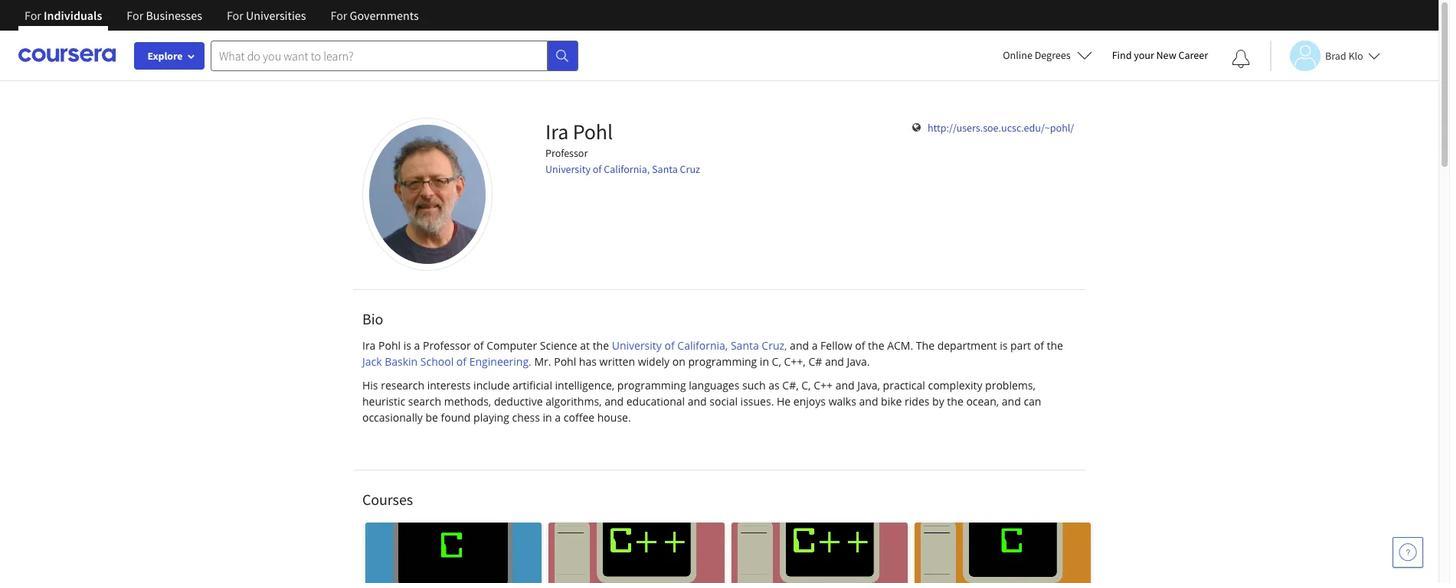 Task type: locate. For each thing, give the bounding box(es) containing it.
department
[[938, 339, 997, 353]]

1 for from the left
[[25, 8, 41, 23]]

java.
[[847, 355, 870, 369]]

a up c#
[[812, 339, 818, 353]]

ira up university of california, santa cruz link on the top of the page
[[546, 118, 569, 146]]

c, down cruz,
[[772, 355, 781, 369]]

pohl up university of california, santa cruz link on the top of the page
[[573, 118, 613, 146]]

search
[[408, 395, 441, 409]]

1 vertical spatial professor
[[423, 339, 471, 353]]

the down complexity
[[947, 395, 964, 409]]

university inside ira pohl professor university of california, santa cruz
[[546, 162, 591, 176]]

c, inside his research interests include artificial intelligence, programming languages such as c#, c, c++ and java, practical complexity problems, heuristic search methods, deductive algorithms, and educational and social issues. he enjoys walks and bike rides by the ocean, and can occasionally be found playing chess in a coffee house.
[[802, 378, 811, 393]]

part
[[1011, 339, 1031, 353]]

c, right c#, at the bottom right of page
[[802, 378, 811, 393]]

pohl for ira pohl is a professor of computer science at the university of california, santa cruz, and a fellow of the acm. the department is part of the jack baskin school of engineering. mr. pohl has written widely on programming in c, c++, c# and java.
[[379, 339, 401, 353]]

ira for ira pohl is a professor of computer science at the university of california, santa cruz, and a fellow of the acm. the department is part of the jack baskin school of engineering. mr. pohl has written widely on programming in c, c++, c# and java.
[[362, 339, 376, 353]]

cruz
[[680, 162, 700, 176]]

santa inside ira pohl professor university of california, santa cruz
[[652, 162, 678, 176]]

find your new career
[[1112, 48, 1208, 62]]

pohl down the science
[[554, 355, 576, 369]]

heuristic
[[362, 395, 405, 409]]

the right at
[[593, 339, 609, 353]]

professor up university of california, santa cruz link on the top of the page
[[546, 146, 588, 160]]

career
[[1179, 48, 1208, 62]]

the inside his research interests include artificial intelligence, programming languages such as c#, c, c++ and java, practical complexity problems, heuristic search methods, deductive algorithms, and educational and social issues. he enjoys walks and bike rides by the ocean, and can occasionally be found playing chess in a coffee house.
[[947, 395, 964, 409]]

university of california, santa cruz link
[[546, 162, 700, 176]]

university of california, santa cruz, link
[[612, 339, 787, 353]]

explore button
[[134, 42, 205, 70]]

pohl
[[573, 118, 613, 146], [379, 339, 401, 353], [554, 355, 576, 369]]

1 horizontal spatial university
[[612, 339, 662, 353]]

ira for ira pohl professor university of california, santa cruz
[[546, 118, 569, 146]]

for for governments
[[331, 8, 347, 23]]

school
[[421, 355, 454, 369]]

is up the "baskin"
[[404, 339, 411, 353]]

occasionally
[[362, 411, 423, 425]]

in right chess
[[543, 411, 552, 425]]

1 vertical spatial university
[[612, 339, 662, 353]]

and down the fellow
[[825, 355, 844, 369]]

http://users.soe.ucsc.edu/~pohl/
[[928, 121, 1074, 135]]

c, inside ira pohl is a professor of computer science at the university of california, santa cruz, and a fellow of the acm. the department is part of the jack baskin school of engineering. mr. pohl has written widely on programming in c, c++, c# and java.
[[772, 355, 781, 369]]

california, inside ira pohl is a professor of computer science at the university of california, santa cruz, and a fellow of the acm. the department is part of the jack baskin school of engineering. mr. pohl has written widely on programming in c, c++, c# and java.
[[678, 339, 728, 353]]

house.
[[597, 411, 631, 425]]

complexity
[[928, 378, 983, 393]]

0 vertical spatial programming
[[688, 355, 757, 369]]

ira inside ira pohl professor university of california, santa cruz
[[546, 118, 569, 146]]

pohl inside ira pohl professor university of california, santa cruz
[[573, 118, 613, 146]]

0 horizontal spatial santa
[[652, 162, 678, 176]]

1 vertical spatial ira
[[362, 339, 376, 353]]

universities
[[246, 8, 306, 23]]

1 horizontal spatial ira
[[546, 118, 569, 146]]

on
[[673, 355, 686, 369]]

0 vertical spatial in
[[760, 355, 769, 369]]

0 horizontal spatial c,
[[772, 355, 781, 369]]

methods,
[[444, 395, 491, 409]]

in inside ira pohl is a professor of computer science at the university of california, santa cruz, and a fellow of the acm. the department is part of the jack baskin school of engineering. mr. pohl has written widely on programming in c, c++, c# and java.
[[760, 355, 769, 369]]

is left part
[[1000, 339, 1008, 353]]

1 vertical spatial c,
[[802, 378, 811, 393]]

and
[[790, 339, 809, 353], [825, 355, 844, 369], [836, 378, 855, 393], [605, 395, 624, 409], [688, 395, 707, 409], [859, 395, 878, 409], [1002, 395, 1021, 409]]

include
[[474, 378, 510, 393]]

0 vertical spatial pohl
[[573, 118, 613, 146]]

pohl up the "baskin"
[[379, 339, 401, 353]]

of
[[593, 162, 602, 176], [474, 339, 484, 353], [665, 339, 675, 353], [855, 339, 865, 353], [1034, 339, 1044, 353], [457, 355, 467, 369]]

c,
[[772, 355, 781, 369], [802, 378, 811, 393]]

1 horizontal spatial california,
[[678, 339, 728, 353]]

0 vertical spatial professor
[[546, 146, 588, 160]]

c++,
[[784, 355, 806, 369]]

california, up on
[[678, 339, 728, 353]]

3 for from the left
[[227, 8, 244, 23]]

2 is from the left
[[1000, 339, 1008, 353]]

jack
[[362, 355, 382, 369]]

professor up jack baskin school of engineering. link
[[423, 339, 471, 353]]

0 horizontal spatial california,
[[604, 162, 650, 176]]

None search field
[[211, 40, 578, 71]]

for left governments
[[331, 8, 347, 23]]

1 vertical spatial pohl
[[379, 339, 401, 353]]

in down cruz,
[[760, 355, 769, 369]]

What do you want to learn? text field
[[211, 40, 548, 71]]

for for individuals
[[25, 8, 41, 23]]

1 horizontal spatial is
[[1000, 339, 1008, 353]]

a left coffee
[[555, 411, 561, 425]]

acm.
[[887, 339, 913, 353]]

university
[[546, 162, 591, 176], [612, 339, 662, 353]]

bike
[[881, 395, 902, 409]]

ira inside ira pohl is a professor of computer science at the university of california, santa cruz, and a fellow of the acm. the department is part of the jack baskin school of engineering. mr. pohl has written widely on programming in c, c++, c# and java.
[[362, 339, 376, 353]]

0 horizontal spatial ira
[[362, 339, 376, 353]]

ira up jack
[[362, 339, 376, 353]]

rides
[[905, 395, 930, 409]]

2 horizontal spatial a
[[812, 339, 818, 353]]

1 vertical spatial in
[[543, 411, 552, 425]]

california, left cruz
[[604, 162, 650, 176]]

2 for from the left
[[127, 8, 143, 23]]

1 horizontal spatial professor
[[546, 146, 588, 160]]

4 for from the left
[[331, 8, 347, 23]]

he
[[777, 395, 791, 409]]

0 horizontal spatial in
[[543, 411, 552, 425]]

online
[[1003, 48, 1033, 62]]

0 vertical spatial university
[[546, 162, 591, 176]]

0 vertical spatial santa
[[652, 162, 678, 176]]

algorithms,
[[546, 395, 602, 409]]

written
[[600, 355, 635, 369]]

coursera image
[[18, 43, 116, 68]]

a
[[414, 339, 420, 353], [812, 339, 818, 353], [555, 411, 561, 425]]

0 vertical spatial c,
[[772, 355, 781, 369]]

help center image
[[1399, 544, 1417, 562]]

playing
[[474, 411, 509, 425]]

a inside his research interests include artificial intelligence, programming languages such as c#, c, c++ and java, practical complexity problems, heuristic search methods, deductive algorithms, and educational and social issues. he enjoys walks and bike rides by the ocean, and can occasionally be found playing chess in a coffee house.
[[555, 411, 561, 425]]

professor inside ira pohl is a professor of computer science at the university of california, santa cruz, and a fellow of the acm. the department is part of the jack baskin school of engineering. mr. pohl has written widely on programming in c, c++, c# and java.
[[423, 339, 471, 353]]

santa
[[652, 162, 678, 176], [731, 339, 759, 353]]

1 vertical spatial programming
[[617, 378, 686, 393]]

ira pohl is a professor of computer science at the university of california, santa cruz, and a fellow of the acm. the department is part of the jack baskin school of engineering. mr. pohl has written widely on programming in c, c++, c# and java.
[[362, 339, 1063, 369]]

programming up languages
[[688, 355, 757, 369]]

baskin
[[385, 355, 418, 369]]

c++
[[814, 378, 833, 393]]

0 horizontal spatial professor
[[423, 339, 471, 353]]

http://users.soe.ucsc.edu/~pohl/ link
[[928, 121, 1074, 135]]

for left the individuals
[[25, 8, 41, 23]]

for left businesses
[[127, 8, 143, 23]]

ocean,
[[966, 395, 999, 409]]

1 horizontal spatial santa
[[731, 339, 759, 353]]

university inside ira pohl is a professor of computer science at the university of california, santa cruz, and a fellow of the acm. the department is part of the jack baskin school of engineering. mr. pohl has written widely on programming in c, c++, c# and java.
[[612, 339, 662, 353]]

programming up educational
[[617, 378, 686, 393]]

programming inside ira pohl is a professor of computer science at the university of california, santa cruz, and a fellow of the acm. the department is part of the jack baskin school of engineering. mr. pohl has written widely on programming in c, c++, c# and java.
[[688, 355, 757, 369]]

a up the "baskin"
[[414, 339, 420, 353]]

santa left cruz
[[652, 162, 678, 176]]

0 horizontal spatial is
[[404, 339, 411, 353]]

0 vertical spatial ira
[[546, 118, 569, 146]]

is
[[404, 339, 411, 353], [1000, 339, 1008, 353]]

professor inside ira pohl professor university of california, santa cruz
[[546, 146, 588, 160]]

individuals
[[44, 8, 102, 23]]

in
[[760, 355, 769, 369], [543, 411, 552, 425]]

ira
[[546, 118, 569, 146], [362, 339, 376, 353]]

1 horizontal spatial c,
[[802, 378, 811, 393]]

programming
[[688, 355, 757, 369], [617, 378, 686, 393]]

1 vertical spatial santa
[[731, 339, 759, 353]]

1 horizontal spatial a
[[555, 411, 561, 425]]

1 horizontal spatial programming
[[688, 355, 757, 369]]

klo
[[1349, 49, 1364, 62]]

professor
[[546, 146, 588, 160], [423, 339, 471, 353]]

0 horizontal spatial university
[[546, 162, 591, 176]]

2 vertical spatial pohl
[[554, 355, 576, 369]]

0 horizontal spatial programming
[[617, 378, 686, 393]]

for left universities
[[227, 8, 244, 23]]

for
[[25, 8, 41, 23], [127, 8, 143, 23], [227, 8, 244, 23], [331, 8, 347, 23]]

1 vertical spatial california,
[[678, 339, 728, 353]]

and up "walks"
[[836, 378, 855, 393]]

languages
[[689, 378, 740, 393]]

1 horizontal spatial in
[[760, 355, 769, 369]]

for universities
[[227, 8, 306, 23]]

california,
[[604, 162, 650, 176], [678, 339, 728, 353]]

cruz,
[[762, 339, 787, 353]]

and up c++,
[[790, 339, 809, 353]]

governments
[[350, 8, 419, 23]]

of inside ira pohl professor university of california, santa cruz
[[593, 162, 602, 176]]

santa left cruz,
[[731, 339, 759, 353]]

0 vertical spatial california,
[[604, 162, 650, 176]]

the
[[593, 339, 609, 353], [868, 339, 885, 353], [1047, 339, 1063, 353], [947, 395, 964, 409]]



Task type: vqa. For each thing, say whether or not it's contained in the screenshot.
For corresponding to Businesses
yes



Task type: describe. For each thing, give the bounding box(es) containing it.
educational
[[627, 395, 685, 409]]

the right part
[[1047, 339, 1063, 353]]

find
[[1112, 48, 1132, 62]]

santa inside ira pohl is a professor of computer science at the university of california, santa cruz, and a fellow of the acm. the department is part of the jack baskin school of engineering. mr. pohl has written widely on programming in c, c++, c# and java.
[[731, 339, 759, 353]]

degrees
[[1035, 48, 1071, 62]]

enjoys
[[794, 395, 826, 409]]

the up 'java.'
[[868, 339, 885, 353]]

walks
[[829, 395, 857, 409]]

and down languages
[[688, 395, 707, 409]]

california, inside ira pohl professor university of california, santa cruz
[[604, 162, 650, 176]]

such
[[742, 378, 766, 393]]

c#
[[809, 355, 822, 369]]

interests
[[427, 378, 471, 393]]

0 horizontal spatial a
[[414, 339, 420, 353]]

by
[[933, 395, 944, 409]]

engineering.
[[469, 355, 532, 369]]

businesses
[[146, 8, 202, 23]]

and down problems,
[[1002, 395, 1021, 409]]

problems,
[[985, 378, 1036, 393]]

1 is from the left
[[404, 339, 411, 353]]

online degrees button
[[991, 38, 1105, 72]]

coffee
[[564, 411, 595, 425]]

his research interests include artificial intelligence, programming languages such as c#, c, c++ and java, practical complexity problems, heuristic search methods, deductive algorithms, and educational and social issues. he enjoys walks and bike rides by the ocean, and can occasionally be found playing chess in a coffee house.
[[362, 378, 1042, 425]]

widely
[[638, 355, 670, 369]]

has
[[579, 355, 597, 369]]

for businesses
[[127, 8, 202, 23]]

at
[[580, 339, 590, 353]]

deductive
[[494, 395, 543, 409]]

brad
[[1325, 49, 1347, 62]]

brad klo button
[[1270, 40, 1380, 71]]

in inside his research interests include artificial intelligence, programming languages such as c#, c, c++ and java, practical complexity problems, heuristic search methods, deductive algorithms, and educational and social issues. he enjoys walks and bike rides by the ocean, and can occasionally be found playing chess in a coffee house.
[[543, 411, 552, 425]]

pohl for ira pohl professor university of california, santa cruz
[[573, 118, 613, 146]]

explore
[[147, 49, 183, 63]]

banner navigation
[[12, 0, 431, 42]]

and up house.
[[605, 395, 624, 409]]

his
[[362, 378, 378, 393]]

profile image
[[362, 118, 493, 271]]

show notifications image
[[1232, 50, 1250, 68]]

for for universities
[[227, 8, 244, 23]]

fellow
[[821, 339, 852, 353]]

be
[[426, 411, 438, 425]]

java,
[[858, 378, 880, 393]]

for governments
[[331, 8, 419, 23]]

new
[[1157, 48, 1177, 62]]

ira pohl professor university of california, santa cruz
[[546, 118, 700, 176]]

for individuals
[[25, 8, 102, 23]]

the
[[916, 339, 935, 353]]

jack baskin school of engineering. link
[[362, 355, 532, 369]]

artificial
[[513, 378, 552, 393]]

c#,
[[782, 378, 799, 393]]

online degrees
[[1003, 48, 1071, 62]]

find your new career link
[[1105, 46, 1216, 65]]

brad klo
[[1325, 49, 1364, 62]]

computer
[[487, 339, 537, 353]]

intelligence,
[[555, 378, 615, 393]]

as
[[769, 378, 780, 393]]

can
[[1024, 395, 1042, 409]]

programming inside his research interests include artificial intelligence, programming languages such as c#, c, c++ and java, practical complexity problems, heuristic search methods, deductive algorithms, and educational and social issues. he enjoys walks and bike rides by the ocean, and can occasionally be found playing chess in a coffee house.
[[617, 378, 686, 393]]

research
[[381, 378, 425, 393]]

courses
[[362, 490, 413, 510]]

chess
[[512, 411, 540, 425]]

issues.
[[741, 395, 774, 409]]

found
[[441, 411, 471, 425]]

social
[[710, 395, 738, 409]]

mr.
[[534, 355, 551, 369]]

bio
[[362, 310, 383, 329]]

for for businesses
[[127, 8, 143, 23]]

your
[[1134, 48, 1154, 62]]

and down java,
[[859, 395, 878, 409]]

science
[[540, 339, 577, 353]]

practical
[[883, 378, 925, 393]]



